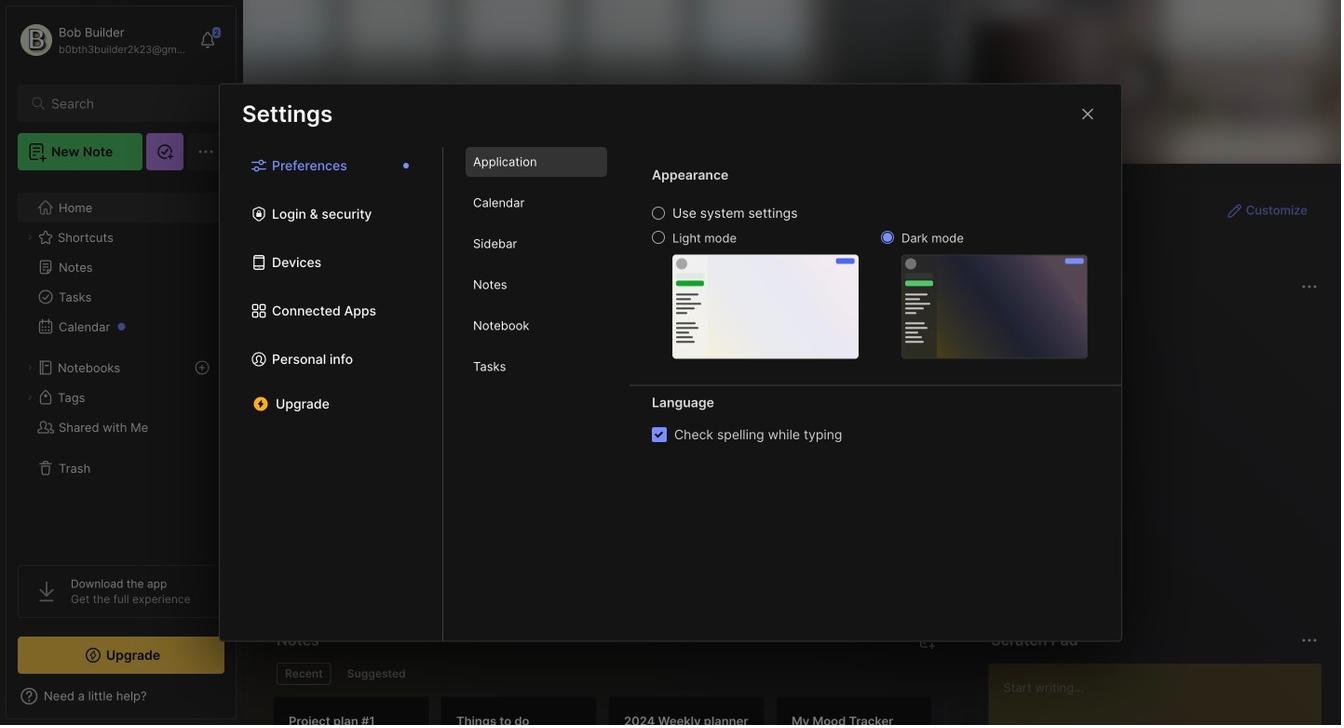 Task type: describe. For each thing, give the bounding box(es) containing it.
expand tags image
[[24, 392, 35, 403]]

expand notebooks image
[[24, 362, 35, 373]]

main element
[[0, 0, 242, 726]]



Task type: vqa. For each thing, say whether or not it's contained in the screenshot.
"checkbox" at the bottom
yes



Task type: locate. For each thing, give the bounding box(es) containing it.
None radio
[[652, 207, 665, 220], [881, 231, 894, 244], [652, 207, 665, 220], [881, 231, 894, 244]]

close image
[[1077, 103, 1099, 125]]

tab
[[466, 147, 607, 177], [466, 188, 607, 218], [466, 229, 607, 259], [466, 270, 607, 300], [466, 311, 607, 341], [466, 352, 607, 382], [277, 663, 331, 685], [339, 663, 414, 685]]

tree inside main element
[[7, 182, 236, 549]]

None radio
[[652, 231, 665, 244]]

tree
[[7, 182, 236, 549]]

none search field inside main element
[[51, 92, 200, 115]]

Search text field
[[51, 95, 200, 113]]

Start writing… text field
[[1003, 664, 1321, 726]]

tab list
[[220, 147, 443, 641], [443, 147, 630, 641], [277, 663, 958, 685]]

row group
[[273, 697, 1111, 726]]

option group
[[652, 205, 1088, 359]]

None checkbox
[[652, 427, 667, 442]]

None search field
[[51, 92, 200, 115]]



